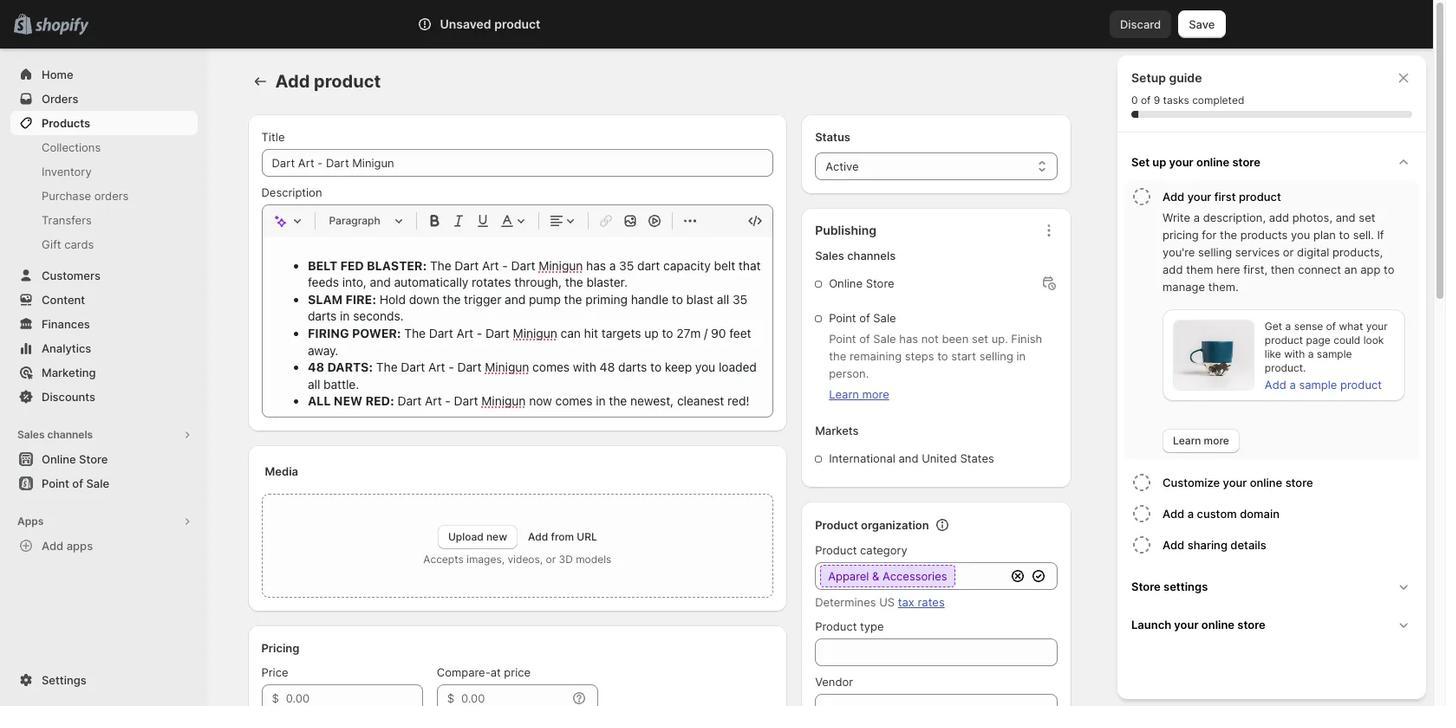 Task type: vqa. For each thing, say whether or not it's contained in the screenshot.
dialog
no



Task type: locate. For each thing, give the bounding box(es) containing it.
the up person. at the right of the page
[[829, 350, 847, 363]]

1 vertical spatial add
[[1163, 263, 1183, 277]]

sample
[[1317, 348, 1353, 361], [1300, 378, 1338, 392]]

online up point of sale link
[[42, 453, 76, 467]]

digital
[[1298, 245, 1330, 259]]

2 $ from the left
[[447, 692, 455, 706]]

2 horizontal spatial to
[[1384, 263, 1395, 277]]

add right mark add a custom domain as done image at the right of the page
[[1163, 507, 1185, 521]]

1 horizontal spatial learn more link
[[1163, 429, 1240, 454]]

1 vertical spatial online
[[42, 453, 76, 467]]

add from url button
[[528, 531, 597, 544]]

discard button
[[1110, 10, 1172, 38]]

add left apps
[[42, 539, 64, 553]]

tasks
[[1164, 94, 1190, 107]]

product down product organization
[[815, 544, 857, 558]]

0 horizontal spatial set
[[972, 332, 989, 346]]

1 vertical spatial selling
[[980, 350, 1014, 363]]

0 horizontal spatial online store
[[42, 453, 108, 467]]

store inside 'store settings' button
[[1132, 580, 1161, 594]]

add for add sharing details
[[1163, 539, 1185, 552]]

store settings button
[[1125, 568, 1420, 606]]

online store
[[829, 277, 895, 291], [42, 453, 108, 467]]

0 vertical spatial learn
[[829, 388, 859, 402]]

a right the get
[[1286, 320, 1292, 333]]

write a description, add photos, and set pricing for the products you plan to sell. if you're selling services or digital products, add them here first, then connect an app to manage them.
[[1163, 211, 1395, 294]]

online
[[1197, 155, 1230, 169], [1250, 476, 1283, 490], [1202, 618, 1235, 632]]

a down page
[[1309, 348, 1314, 361]]

2 vertical spatial sale
[[86, 477, 109, 491]]

add inside 'add a custom domain' button
[[1163, 507, 1185, 521]]

0 horizontal spatial to
[[938, 350, 948, 363]]

the for remaining
[[829, 350, 847, 363]]

your inside get a sense of what your product page could look like with a sample product. add a sample product
[[1367, 320, 1388, 333]]

1 vertical spatial set
[[972, 332, 989, 346]]

1 vertical spatial product
[[815, 544, 857, 558]]

2 vertical spatial store
[[1132, 580, 1161, 594]]

videos,
[[508, 553, 543, 566]]

$ down price
[[272, 692, 279, 706]]

2 vertical spatial online
[[1202, 618, 1235, 632]]

add right mark add sharing details as done icon
[[1163, 539, 1185, 552]]

to right app
[[1384, 263, 1395, 277]]

0 horizontal spatial more
[[863, 388, 890, 402]]

international and united states
[[829, 452, 995, 466]]

point of sale has not been set up. finish the remaining steps to start selling in person. learn more
[[829, 332, 1043, 402]]

sales channels button
[[10, 423, 198, 448]]

selling down for
[[1199, 245, 1233, 259]]

store down 'store settings' button
[[1238, 618, 1266, 632]]

transfers link
[[10, 208, 198, 232]]

add left from
[[528, 531, 548, 544]]

add up title
[[275, 71, 310, 92]]

the down description,
[[1220, 228, 1238, 242]]

add down you're
[[1163, 263, 1183, 277]]

point up remaining
[[829, 311, 857, 325]]

title
[[262, 130, 285, 144]]

selling
[[1199, 245, 1233, 259], [980, 350, 1014, 363]]

add down product.
[[1265, 378, 1287, 392]]

$ for price
[[272, 692, 279, 706]]

2 product from the top
[[815, 544, 857, 558]]

mark add a custom domain as done image
[[1132, 504, 1153, 525]]

search
[[494, 17, 531, 31]]

learn inside add your first product element
[[1174, 435, 1202, 448]]

add inside add sharing details button
[[1163, 539, 1185, 552]]

0 vertical spatial online store
[[829, 277, 895, 291]]

0 vertical spatial sales channels
[[815, 249, 896, 263]]

the inside point of sale has not been set up. finish the remaining steps to start selling in person. learn more
[[829, 350, 847, 363]]

selling down up.
[[980, 350, 1014, 363]]

mark customize your online store as done image
[[1132, 473, 1153, 494]]

to left start
[[938, 350, 948, 363]]

1 horizontal spatial learn
[[1174, 435, 1202, 448]]

your inside button
[[1175, 618, 1199, 632]]

online inside button
[[1202, 618, 1235, 632]]

0 horizontal spatial the
[[829, 350, 847, 363]]

1 vertical spatial or
[[546, 553, 556, 566]]

sales channels down discounts
[[17, 428, 93, 441]]

0 vertical spatial to
[[1340, 228, 1350, 242]]

guide
[[1170, 70, 1203, 85]]

markets
[[815, 424, 859, 438]]

set up your online store
[[1132, 155, 1261, 169]]

0 vertical spatial product
[[815, 519, 859, 533]]

online inside button
[[42, 453, 76, 467]]

sample down product.
[[1300, 378, 1338, 392]]

3 product from the top
[[815, 620, 857, 634]]

learn down person. at the right of the page
[[829, 388, 859, 402]]

sample down could
[[1317, 348, 1353, 361]]

0 vertical spatial set
[[1359, 211, 1376, 225]]

0
[[1132, 94, 1138, 107]]

save button
[[1179, 10, 1226, 38]]

transfers
[[42, 213, 92, 227]]

store down publishing
[[866, 277, 895, 291]]

point of sale down online store button
[[42, 477, 109, 491]]

0 horizontal spatial selling
[[980, 350, 1014, 363]]

home
[[42, 68, 73, 82]]

sales channels down publishing
[[815, 249, 896, 263]]

0 horizontal spatial online
[[42, 453, 76, 467]]

point of sale link
[[10, 472, 198, 496]]

sale inside point of sale has not been set up. finish the remaining steps to start selling in person. learn more
[[874, 332, 896, 346]]

1 horizontal spatial or
[[1284, 245, 1294, 259]]

store
[[1233, 155, 1261, 169], [1286, 476, 1314, 490], [1238, 618, 1266, 632]]

status
[[815, 130, 851, 144]]

product up product category
[[815, 519, 859, 533]]

1 vertical spatial sale
[[874, 332, 896, 346]]

to
[[1340, 228, 1350, 242], [1384, 263, 1395, 277], [938, 350, 948, 363]]

learn more link up customize
[[1163, 429, 1240, 454]]

customers
[[42, 269, 101, 283]]

0 vertical spatial the
[[1220, 228, 1238, 242]]

sale inside button
[[86, 477, 109, 491]]

1 horizontal spatial sales channels
[[815, 249, 896, 263]]

the inside write a description, add photos, and set pricing for the products you plan to sell. if you're selling services or digital products, add them here first, then connect an app to manage them.
[[1220, 228, 1238, 242]]

1 product from the top
[[815, 519, 859, 533]]

1 vertical spatial sales
[[17, 428, 45, 441]]

store up "first"
[[1233, 155, 1261, 169]]

2 vertical spatial product
[[815, 620, 857, 634]]

learn up customize
[[1174, 435, 1202, 448]]

compare-
[[437, 666, 491, 680]]

add inside add apps button
[[42, 539, 64, 553]]

collections link
[[10, 135, 198, 160]]

1 vertical spatial online
[[1250, 476, 1283, 490]]

determines us tax rates
[[815, 596, 945, 610]]

type
[[860, 620, 884, 634]]

0 vertical spatial channels
[[848, 249, 896, 263]]

1 vertical spatial and
[[899, 452, 919, 466]]

1 vertical spatial more
[[1204, 435, 1230, 448]]

more inside point of sale has not been set up. finish the remaining steps to start selling in person. learn more
[[863, 388, 890, 402]]

services
[[1236, 245, 1280, 259]]

set up sell.
[[1359, 211, 1376, 225]]

2 horizontal spatial store
[[1132, 580, 1161, 594]]

united
[[922, 452, 957, 466]]

1 vertical spatial sales channels
[[17, 428, 93, 441]]

gift cards link
[[10, 232, 198, 257]]

0 of 9 tasks completed
[[1132, 94, 1245, 107]]

store for customize your online store
[[1286, 476, 1314, 490]]

0 vertical spatial sale
[[874, 311, 896, 325]]

0 vertical spatial sales
[[815, 249, 845, 263]]

more
[[863, 388, 890, 402], [1204, 435, 1230, 448]]

point of sale up remaining
[[829, 311, 896, 325]]

channels
[[848, 249, 896, 263], [47, 428, 93, 441]]

photos,
[[1293, 211, 1333, 225]]

a for get a sense of what your product page could look like with a sample product. add a sample product
[[1286, 320, 1292, 333]]

point inside button
[[42, 477, 69, 491]]

set inside write a description, add photos, and set pricing for the products you plan to sell. if you're selling services or digital products, add them here first, then connect an app to manage them.
[[1359, 211, 1376, 225]]

1 horizontal spatial set
[[1359, 211, 1376, 225]]

1 horizontal spatial selling
[[1199, 245, 1233, 259]]

0 vertical spatial store
[[866, 277, 895, 291]]

store
[[866, 277, 895, 291], [79, 453, 108, 467], [1132, 580, 1161, 594]]

0 vertical spatial store
[[1233, 155, 1261, 169]]

online up add your first product
[[1197, 155, 1230, 169]]

product organization
[[815, 519, 930, 533]]

more up customize your online store
[[1204, 435, 1230, 448]]

point inside point of sale has not been set up. finish the remaining steps to start selling in person. learn more
[[829, 332, 857, 346]]

1 vertical spatial the
[[829, 350, 847, 363]]

1 $ from the left
[[272, 692, 279, 706]]

a right write
[[1194, 211, 1200, 225]]

1 horizontal spatial online
[[829, 277, 863, 291]]

product category
[[815, 544, 908, 558]]

set for sell.
[[1359, 211, 1376, 225]]

sales channels inside button
[[17, 428, 93, 441]]

your right launch
[[1175, 618, 1199, 632]]

store for launch your online store
[[1238, 618, 1266, 632]]

store up point of sale button on the left bottom of the page
[[79, 453, 108, 467]]

write
[[1163, 211, 1191, 225]]

publishing
[[815, 223, 877, 238]]

them.
[[1209, 280, 1239, 294]]

0 vertical spatial or
[[1284, 245, 1294, 259]]

gift
[[42, 238, 61, 252]]

sharing
[[1188, 539, 1228, 552]]

not
[[922, 332, 939, 346]]

what
[[1340, 320, 1364, 333]]

your up the add a custom domain
[[1223, 476, 1247, 490]]

the for products
[[1220, 228, 1238, 242]]

sense
[[1295, 320, 1324, 333]]

point up apps
[[42, 477, 69, 491]]

launch your online store
[[1132, 618, 1266, 632]]

0 horizontal spatial sales
[[17, 428, 45, 441]]

you're
[[1163, 245, 1196, 259]]

or up the then
[[1284, 245, 1294, 259]]

add sharing details button
[[1163, 530, 1420, 561]]

1 horizontal spatial channels
[[848, 249, 896, 263]]

1 vertical spatial point of sale
[[42, 477, 109, 491]]

2 vertical spatial to
[[938, 350, 948, 363]]

0 vertical spatial and
[[1336, 211, 1356, 225]]

cards
[[64, 238, 94, 252]]

finances link
[[10, 312, 198, 337]]

add for add a custom domain
[[1163, 507, 1185, 521]]

selling inside write a description, add photos, and set pricing for the products you plan to sell. if you're selling services or digital products, add them here first, then connect an app to manage them.
[[1199, 245, 1233, 259]]

upload
[[448, 531, 484, 544]]

online up domain
[[1250, 476, 1283, 490]]

setup guide
[[1132, 70, 1203, 85]]

sales
[[815, 249, 845, 263], [17, 428, 45, 441]]

1 horizontal spatial the
[[1220, 228, 1238, 242]]

sale
[[874, 311, 896, 325], [874, 332, 896, 346], [86, 477, 109, 491]]

online store down publishing
[[829, 277, 895, 291]]

sales down publishing
[[815, 249, 845, 263]]

0 horizontal spatial channels
[[47, 428, 93, 441]]

sales down discounts
[[17, 428, 45, 441]]

0 vertical spatial more
[[863, 388, 890, 402]]

1 vertical spatial point
[[829, 332, 857, 346]]

channels down discounts
[[47, 428, 93, 441]]

or left the 3d
[[546, 553, 556, 566]]

1 vertical spatial store
[[79, 453, 108, 467]]

and up sell.
[[1336, 211, 1356, 225]]

and left united
[[899, 452, 919, 466]]

1 horizontal spatial $
[[447, 692, 455, 706]]

2 vertical spatial point
[[42, 477, 69, 491]]

learn inside point of sale has not been set up. finish the remaining steps to start selling in person. learn more
[[829, 388, 859, 402]]

your up the look
[[1367, 320, 1388, 333]]

paragraph
[[329, 214, 381, 227]]

$ down compare-
[[447, 692, 455, 706]]

a left custom
[[1188, 507, 1194, 521]]

0 horizontal spatial or
[[546, 553, 556, 566]]

your for launch your online store
[[1175, 618, 1199, 632]]

to left sell.
[[1340, 228, 1350, 242]]

online store up point of sale link
[[42, 453, 108, 467]]

add up write
[[1163, 190, 1185, 204]]

apps
[[17, 515, 44, 528]]

online store button
[[0, 448, 208, 472]]

description
[[262, 186, 322, 199]]

set inside point of sale has not been set up. finish the remaining steps to start selling in person. learn more
[[972, 332, 989, 346]]

0 horizontal spatial store
[[79, 453, 108, 467]]

add inside button
[[1163, 190, 1185, 204]]

3d
[[559, 553, 573, 566]]

1 horizontal spatial to
[[1340, 228, 1350, 242]]

store up launch
[[1132, 580, 1161, 594]]

a inside button
[[1188, 507, 1194, 521]]

1 vertical spatial learn more link
[[1163, 429, 1240, 454]]

Product category text field
[[815, 563, 1006, 591]]

and
[[1336, 211, 1356, 225], [899, 452, 919, 466]]

1 horizontal spatial more
[[1204, 435, 1230, 448]]

0 horizontal spatial learn
[[829, 388, 859, 402]]

2 vertical spatial store
[[1238, 618, 1266, 632]]

more down person. at the right of the page
[[863, 388, 890, 402]]

store inside button
[[1238, 618, 1266, 632]]

settings
[[42, 674, 86, 688]]

1 horizontal spatial point of sale
[[829, 311, 896, 325]]

channels down publishing
[[848, 249, 896, 263]]

or
[[1284, 245, 1294, 259], [546, 553, 556, 566]]

add
[[1270, 211, 1290, 225], [1163, 263, 1183, 277]]

0 vertical spatial selling
[[1199, 245, 1233, 259]]

1 vertical spatial online store
[[42, 453, 108, 467]]

unsaved
[[440, 16, 492, 31]]

store up 'add a custom domain' button
[[1286, 476, 1314, 490]]

unsaved product
[[440, 16, 541, 31]]

your left "first"
[[1188, 190, 1212, 204]]

steps
[[905, 350, 935, 363]]

0 vertical spatial online
[[1197, 155, 1230, 169]]

add up products
[[1270, 211, 1290, 225]]

set left up.
[[972, 332, 989, 346]]

purchase
[[42, 189, 91, 203]]

0 horizontal spatial sales channels
[[17, 428, 93, 441]]

online down "settings"
[[1202, 618, 1235, 632]]

0 horizontal spatial and
[[899, 452, 919, 466]]

learn more
[[1174, 435, 1230, 448]]

learn
[[829, 388, 859, 402], [1174, 435, 1202, 448]]

product down determines
[[815, 620, 857, 634]]

point up person. at the right of the page
[[829, 332, 857, 346]]

get
[[1265, 320, 1283, 333]]

1 horizontal spatial store
[[866, 277, 895, 291]]

1 horizontal spatial and
[[1336, 211, 1356, 225]]

a inside write a description, add photos, and set pricing for the products you plan to sell. if you're selling services or digital products, add them here first, then connect an app to manage them.
[[1194, 211, 1200, 225]]

1 vertical spatial store
[[1286, 476, 1314, 490]]

1 vertical spatial channels
[[47, 428, 93, 441]]

manage
[[1163, 280, 1206, 294]]

of inside point of sale has not been set up. finish the remaining steps to start selling in person. learn more
[[860, 332, 871, 346]]

product for product category
[[815, 544, 857, 558]]

$
[[272, 692, 279, 706], [447, 692, 455, 706]]

0 horizontal spatial point of sale
[[42, 477, 109, 491]]

0 horizontal spatial learn more link
[[829, 388, 890, 402]]

0 horizontal spatial add
[[1163, 263, 1183, 277]]

your for add your first product
[[1188, 190, 1212, 204]]

0 horizontal spatial $
[[272, 692, 279, 706]]

1 vertical spatial learn
[[1174, 435, 1202, 448]]

1 vertical spatial to
[[1384, 263, 1395, 277]]

learn more link down person. at the right of the page
[[829, 388, 890, 402]]

online down publishing
[[829, 277, 863, 291]]

0 vertical spatial add
[[1270, 211, 1290, 225]]

1 horizontal spatial sales
[[815, 249, 845, 263]]



Task type: describe. For each thing, give the bounding box(es) containing it.
mark add sharing details as done image
[[1132, 535, 1153, 556]]

customize your online store
[[1163, 476, 1314, 490]]

1 horizontal spatial online store
[[829, 277, 895, 291]]

international
[[829, 452, 896, 466]]

you
[[1291, 228, 1311, 242]]

more inside add your first product element
[[1204, 435, 1230, 448]]

plan
[[1314, 228, 1337, 242]]

Title text field
[[262, 149, 774, 177]]

your for customize your online store
[[1223, 476, 1247, 490]]

add a custom domain
[[1163, 507, 1280, 521]]

and inside write a description, add photos, and set pricing for the products you plan to sell. if you're selling services or digital products, add them here first, then connect an app to manage them.
[[1336, 211, 1356, 225]]

customers link
[[10, 264, 198, 288]]

of inside get a sense of what your product page could look like with a sample product. add a sample product
[[1327, 320, 1337, 333]]

0 vertical spatial point
[[829, 311, 857, 325]]

has
[[900, 332, 919, 346]]

images,
[[467, 553, 505, 566]]

store settings
[[1132, 580, 1208, 594]]

online store link
[[10, 448, 198, 472]]

new
[[487, 531, 507, 544]]

of inside button
[[72, 477, 83, 491]]

content
[[42, 293, 85, 307]]

add your first product element
[[1128, 209, 1420, 454]]

custom
[[1197, 507, 1237, 521]]

if
[[1378, 228, 1385, 242]]

add sharing details
[[1163, 539, 1267, 552]]

launch your online store button
[[1125, 606, 1420, 644]]

sales inside button
[[17, 428, 45, 441]]

launch
[[1132, 618, 1172, 632]]

add from url
[[528, 531, 597, 544]]

vendor
[[815, 676, 854, 690]]

add for add from url
[[528, 531, 548, 544]]

price
[[504, 666, 531, 680]]

content link
[[10, 288, 198, 312]]

sell.
[[1354, 228, 1375, 242]]

customize your online store button
[[1163, 467, 1420, 499]]

store inside online store link
[[79, 453, 108, 467]]

setup guide dialog
[[1118, 56, 1427, 700]]

0 vertical spatial sample
[[1317, 348, 1353, 361]]

been
[[942, 332, 969, 346]]

in
[[1017, 350, 1026, 363]]

tax
[[898, 596, 915, 610]]

orders
[[94, 189, 129, 203]]

shopify image
[[35, 18, 89, 35]]

inventory link
[[10, 160, 198, 184]]

channels inside button
[[47, 428, 93, 441]]

finances
[[42, 317, 90, 331]]

connect
[[1299, 263, 1342, 277]]

price
[[262, 666, 288, 680]]

0 vertical spatial online
[[829, 277, 863, 291]]

products,
[[1333, 245, 1384, 259]]

upload new
[[448, 531, 507, 544]]

here
[[1217, 263, 1241, 277]]

product.
[[1265, 362, 1307, 375]]

add inside get a sense of what your product page could look like with a sample product. add a sample product
[[1265, 378, 1287, 392]]

marketing
[[42, 366, 96, 380]]

0 vertical spatial learn more link
[[829, 388, 890, 402]]

paragraph button
[[322, 211, 409, 232]]

add for add product
[[275, 71, 310, 92]]

add a custom domain button
[[1163, 499, 1420, 530]]

discounts
[[42, 390, 95, 404]]

orders
[[42, 92, 78, 106]]

url
[[577, 531, 597, 544]]

analytics link
[[10, 337, 198, 361]]

add product
[[275, 71, 381, 92]]

set for selling
[[972, 332, 989, 346]]

search button
[[465, 10, 968, 38]]

a for add a custom domain
[[1188, 507, 1194, 521]]

learn more link inside add your first product element
[[1163, 429, 1240, 454]]

mark add your first product as done image
[[1132, 186, 1153, 207]]

Compare-at price text field
[[461, 685, 567, 707]]

collections
[[42, 141, 101, 154]]

set up your online store button
[[1125, 143, 1420, 181]]

with
[[1285, 348, 1306, 361]]

9
[[1154, 94, 1161, 107]]

settings link
[[10, 669, 198, 693]]

to inside point of sale has not been set up. finish the remaining steps to start selling in person. learn more
[[938, 350, 948, 363]]

1 vertical spatial sample
[[1300, 378, 1338, 392]]

$ for compare-at price
[[447, 692, 455, 706]]

product inside the add your first product button
[[1240, 190, 1282, 204]]

online for launch your online store
[[1202, 618, 1235, 632]]

first
[[1215, 190, 1237, 204]]

inventory
[[42, 165, 92, 179]]

products link
[[10, 111, 198, 135]]

first,
[[1244, 263, 1268, 277]]

online for customize your online store
[[1250, 476, 1283, 490]]

us
[[880, 596, 895, 610]]

product for product organization
[[815, 519, 859, 533]]

orders link
[[10, 87, 198, 111]]

a down product.
[[1290, 378, 1296, 392]]

settings
[[1164, 580, 1208, 594]]

point of sale inside button
[[42, 477, 109, 491]]

Price text field
[[286, 685, 423, 707]]

0 vertical spatial point of sale
[[829, 311, 896, 325]]

pricing
[[1163, 228, 1199, 242]]

a for write a description, add photos, and set pricing for the products you plan to sell. if you're selling services or digital products, add them here first, then connect an app to manage them.
[[1194, 211, 1200, 225]]

add for add your first product
[[1163, 190, 1185, 204]]

setup
[[1132, 70, 1167, 85]]

could
[[1334, 334, 1361, 347]]

selling inside point of sale has not been set up. finish the remaining steps to start selling in person. learn more
[[980, 350, 1014, 363]]

your right "up"
[[1170, 155, 1194, 169]]

discard
[[1121, 17, 1162, 31]]

Vendor text field
[[815, 695, 1058, 707]]

products
[[1241, 228, 1288, 242]]

apps button
[[10, 510, 198, 534]]

up
[[1153, 155, 1167, 169]]

add for add apps
[[42, 539, 64, 553]]

accepts
[[424, 553, 464, 566]]

add your first product
[[1163, 190, 1282, 204]]

compare-at price
[[437, 666, 531, 680]]

product for product type
[[815, 620, 857, 634]]

accepts images, videos, or 3d models
[[424, 553, 612, 566]]

category
[[860, 544, 908, 558]]

online store inside button
[[42, 453, 108, 467]]

1 horizontal spatial add
[[1270, 211, 1290, 225]]

products
[[42, 116, 90, 130]]

Product type text field
[[815, 639, 1058, 667]]

home link
[[10, 62, 198, 87]]

product type
[[815, 620, 884, 634]]

active
[[826, 160, 859, 173]]

pricing
[[262, 642, 300, 656]]

details
[[1231, 539, 1267, 552]]

or inside write a description, add photos, and set pricing for the products you plan to sell. if you're selling services or digital products, add them here first, then connect an app to manage them.
[[1284, 245, 1294, 259]]

upload new button
[[438, 526, 518, 550]]

at
[[491, 666, 501, 680]]

purchase orders
[[42, 189, 129, 203]]



